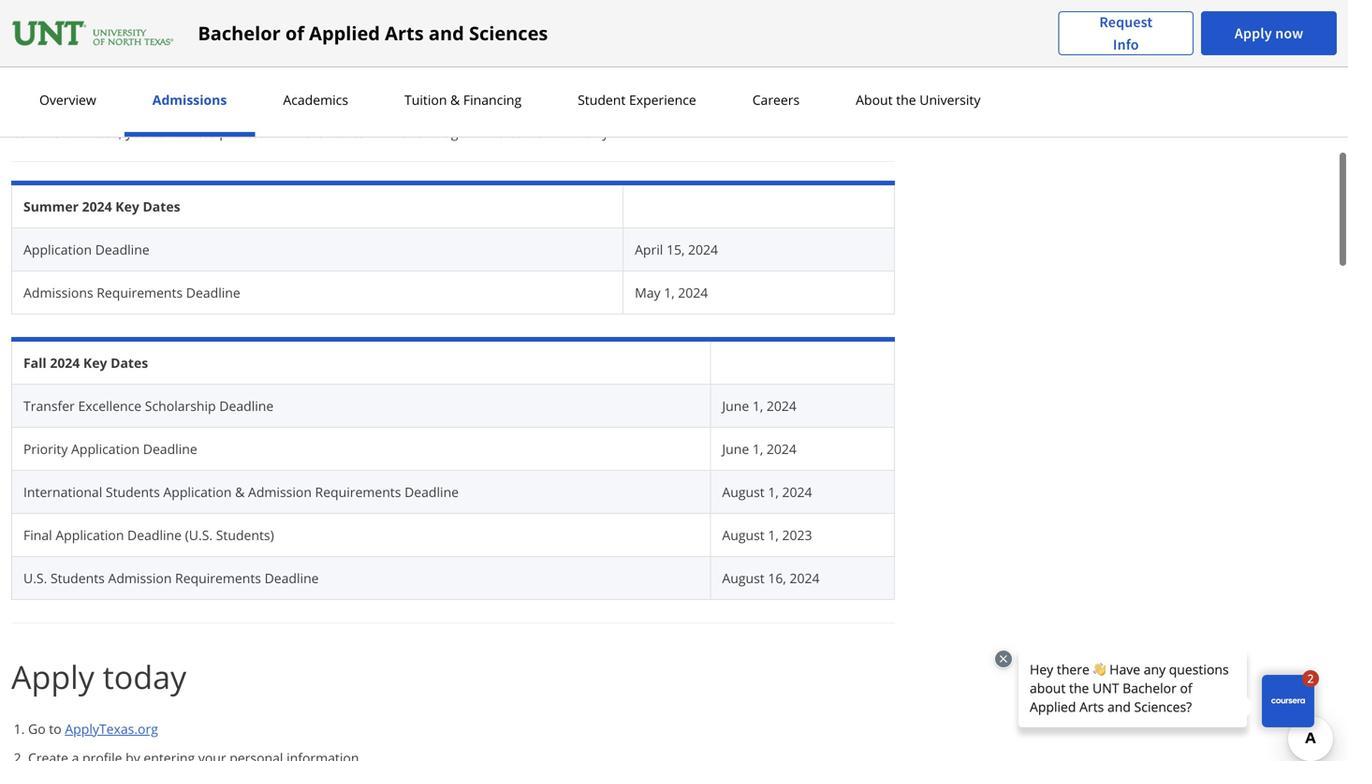 Task type: describe. For each thing, give the bounding box(es) containing it.
2 financial from the left
[[512, 37, 563, 54]]

admissions link
[[147, 91, 232, 109]]

list item containing go to
[[28, 719, 895, 739]]

2024 for transfer excellence scholarship deadline
[[767, 397, 797, 415]]

0 horizontal spatial transfer
[[23, 397, 75, 415]]

admitted, for once admitted, you can access professional certificates for free through unt's career academy.
[[63, 124, 122, 141]]

for left the free,
[[405, 95, 423, 112]]

key for deadline
[[115, 198, 139, 215]]

the inside the join a unt online information session. see more details in the event section below.
[[1168, 44, 1188, 61]]

the
[[401, 0, 424, 6]]

scholarship.
[[323, 0, 398, 6]]

tuition & financing
[[404, 91, 522, 109]]

and inside list item
[[269, 37, 292, 54]]

access
[[176, 124, 216, 141]]

2023
[[782, 526, 812, 544]]

april 15, 2024
[[635, 241, 718, 258]]

academics
[[283, 91, 348, 109]]

once admitted, you can access professional certificates for free through unt's career academy. list item
[[28, 123, 895, 142]]

careers link
[[747, 91, 805, 109]]

1 horizontal spatial to
[[457, 95, 470, 112]]

1 horizontal spatial fall
[[611, 95, 631, 112]]

take
[[176, 95, 203, 112]]

application up (u.s.
[[163, 483, 232, 501]]

june for transfer excellence scholarship deadline
[[722, 397, 749, 415]]

students for admission
[[51, 569, 105, 587]]

for up non-
[[292, 66, 310, 83]]

information
[[918, 44, 991, 61]]

tuition & financing link
[[399, 91, 527, 109]]

application down summer
[[23, 241, 92, 258]]

summer
[[23, 198, 79, 215]]

go to applytexas.org
[[28, 720, 158, 738]]

advisor
[[244, 66, 289, 83]]

session.
[[635, 95, 684, 112]]

final application deadline (u.s. students)
[[23, 526, 274, 544]]

admissions for admissions
[[152, 91, 227, 109]]

learn more link
[[687, 95, 758, 112]]

experience
[[629, 91, 696, 109]]

15,
[[666, 241, 685, 258]]

with for your
[[76, 66, 102, 83]]

(u.s.
[[185, 526, 213, 544]]

april
[[635, 241, 663, 258]]

funding
[[589, 37, 636, 54]]

for up academy.
[[566, 95, 584, 112]]

unt's
[[248, 95, 284, 112]]

may 1, 2024
[[635, 284, 708, 301]]

for up students.
[[157, 0, 175, 6]]

once for once admitted, you can take one of unt's non-credit courses for free, to better prepare for the fall session. learn more
[[28, 95, 60, 112]]

student experience link
[[572, 91, 702, 109]]

2024 for application deadline
[[688, 241, 718, 258]]

is
[[623, 0, 633, 6]]

pool
[[466, 37, 493, 54]]

august for august 1, 2023
[[722, 526, 765, 544]]

june 1, 2024 for transfer excellence scholarship deadline
[[722, 397, 797, 415]]

unt's
[[470, 124, 505, 141]]

0 vertical spatial requirements
[[97, 284, 183, 301]]

august 1, 2024
[[722, 483, 812, 501]]

3 list item from the top
[[28, 748, 895, 761]]

request info button
[[1058, 11, 1194, 56]]

non-
[[288, 95, 316, 112]]

professional
[[219, 124, 295, 141]]

transfer excellence scholarship deadline
[[23, 397, 274, 415]]

tuition
[[404, 91, 447, 109]]

request info
[[1099, 13, 1153, 54]]

u.s.
[[23, 569, 47, 587]]

2024 for international students application & admission requirements deadline
[[782, 483, 812, 501]]

admissions for admissions requirements deadline
[[23, 284, 93, 301]]

august 16, 2024
[[722, 569, 820, 587]]

a inside list item
[[416, 37, 423, 54]]

university of north texas image
[[11, 18, 175, 48]]

careers
[[752, 91, 800, 109]]

engagement with financial aid advisors and become eligible for a larger pool of financial aid funding sooner.
[[28, 37, 686, 54]]

can for access
[[151, 124, 173, 141]]

0 horizontal spatial excellence
[[78, 397, 142, 415]]

b.a.a.s
[[137, 66, 179, 83]]

sciences
[[469, 20, 548, 46]]

2 vertical spatial requirements
[[175, 569, 261, 587]]

advisors
[[214, 37, 265, 54]]

august 1, 2023
[[722, 526, 812, 544]]

better
[[473, 95, 510, 112]]

of inside list item
[[233, 95, 245, 112]]

and inside you could be eligible for the transfer excellence scholarship. the transfer excellence scholarship is available for both domestic and international students.
[[806, 0, 829, 6]]

your
[[105, 66, 133, 83]]

scholarship inside you could be eligible for the transfer excellence scholarship. the transfer excellence scholarship is available for both domestic and international students.
[[549, 0, 620, 6]]

engage with your b.a.a.s academic advisor for degree completion planning.
[[28, 66, 489, 83]]

you for access
[[125, 124, 148, 141]]

academic
[[183, 66, 241, 83]]

engagement with financial aid advisors and become eligible for a larger pool of financial aid funding sooner. list item
[[28, 36, 895, 55]]

eligible inside you could be eligible for the transfer excellence scholarship. the transfer excellence scholarship is available for both domestic and international students.
[[111, 0, 154, 6]]

final
[[23, 526, 52, 544]]

become
[[295, 37, 345, 54]]

engage with your b.a.a.s academic advisor for degree completion planning. list item
[[28, 65, 895, 84]]

the up academy.
[[587, 95, 607, 112]]

through
[[417, 124, 466, 141]]

in
[[1153, 44, 1164, 61]]

of inside list item
[[496, 37, 509, 54]]

once admitted, you can access professional certificates for free through unt's career academy.
[[28, 124, 612, 141]]

international students application & admission requirements deadline
[[23, 483, 459, 501]]

apply now button
[[1201, 11, 1337, 55]]

engage
[[28, 66, 72, 83]]

once admitted, you can take one of unt's non-credit courses for free, to better prepare for the fall session. learn more
[[28, 95, 758, 112]]

unt
[[1075, 21, 1102, 39]]

academy.
[[553, 124, 612, 141]]

priority
[[23, 440, 68, 458]]

1 horizontal spatial transfer
[[202, 0, 253, 6]]

1 vertical spatial requirements
[[315, 483, 401, 501]]

applytexas.org link
[[65, 720, 158, 738]]

engagement
[[28, 37, 105, 54]]

join
[[1038, 21, 1061, 39]]

applied
[[309, 20, 380, 46]]

2024 for priority application deadline
[[767, 440, 797, 458]]

learn
[[687, 95, 722, 112]]

0 horizontal spatial to
[[49, 720, 61, 738]]



Task type: locate. For each thing, give the bounding box(es) containing it.
international
[[28, 7, 107, 25]]

admissions up access in the top left of the page
[[152, 91, 227, 109]]

admissions down application deadline
[[23, 284, 93, 301]]

list containing you could be eligible for the transfer excellence scholarship. the transfer excellence scholarship is available for both domestic and international students.
[[19, 0, 895, 142]]

apply
[[1235, 24, 1272, 43], [11, 655, 94, 698]]

requirements
[[97, 284, 183, 301], [315, 483, 401, 501], [175, 569, 261, 587]]

students up final application deadline (u.s. students)
[[106, 483, 160, 501]]

international
[[23, 483, 102, 501]]

financial up b.a.a.s
[[138, 37, 189, 54]]

apply for apply today
[[11, 655, 94, 698]]

0 horizontal spatial fall
[[23, 354, 47, 372]]

2 can from the top
[[151, 124, 173, 141]]

0 horizontal spatial and
[[269, 37, 292, 54]]

eligible up completion at the top of the page
[[348, 37, 391, 54]]

apply for apply now
[[1235, 24, 1272, 43]]

0 vertical spatial key
[[115, 198, 139, 215]]

august up august 1, 2023 at right
[[722, 483, 765, 501]]

admitted, down your
[[63, 95, 122, 112]]

priority application deadline
[[23, 440, 197, 458]]

transfer right the
[[427, 0, 478, 6]]

1 you from the top
[[125, 95, 148, 112]]

june
[[722, 397, 749, 415], [722, 440, 749, 458]]

once inside 'list item'
[[28, 124, 60, 141]]

application down international
[[56, 526, 124, 544]]

0 horizontal spatial of
[[233, 95, 245, 112]]

june for priority application deadline
[[722, 440, 749, 458]]

1 vertical spatial june 1, 2024
[[722, 440, 797, 458]]

excellence up priority application deadline
[[78, 397, 142, 415]]

summer 2024 key dates
[[23, 198, 180, 215]]

1 june from the top
[[722, 397, 749, 415]]

with inside list item
[[108, 37, 134, 54]]

both
[[714, 0, 743, 6]]

1, for &
[[768, 483, 779, 501]]

to right the free,
[[457, 95, 470, 112]]

1, for deadline
[[752, 397, 763, 415]]

0 vertical spatial june
[[722, 397, 749, 415]]

may
[[635, 284, 660, 301]]

1, for (u.s.
[[768, 526, 779, 544]]

sooner.
[[639, 37, 686, 54]]

dates for summer 2024 key dates
[[143, 198, 180, 215]]

1 list item from the top
[[28, 94, 895, 113]]

section
[[956, 66, 999, 84]]

financing
[[463, 91, 522, 109]]

2 you from the top
[[125, 124, 148, 141]]

student experience
[[578, 91, 696, 109]]

now
[[1275, 24, 1303, 43]]

transfer up bachelor
[[202, 0, 253, 6]]

1 admitted, from the top
[[63, 95, 122, 112]]

for left both
[[693, 0, 711, 6]]

aid up academic
[[192, 37, 211, 54]]

academics link
[[277, 91, 354, 109]]

0 vertical spatial once
[[28, 95, 60, 112]]

1 horizontal spatial financial
[[512, 37, 563, 54]]

1 vertical spatial key
[[83, 354, 107, 372]]

2 june from the top
[[722, 440, 749, 458]]

2 horizontal spatial excellence
[[482, 0, 545, 6]]

you inside 'list item'
[[125, 124, 148, 141]]

once down overview
[[28, 124, 60, 141]]

0 horizontal spatial financial
[[138, 37, 189, 54]]

1 vertical spatial admission
[[108, 569, 172, 587]]

1 horizontal spatial with
[[108, 37, 134, 54]]

0 horizontal spatial a
[[416, 37, 423, 54]]

overview link
[[34, 91, 102, 109]]

excellence up sciences
[[482, 0, 545, 6]]

2 list from the top
[[19, 719, 895, 761]]

a left larger
[[416, 37, 423, 54]]

can left access in the top left of the page
[[151, 124, 173, 141]]

1 vertical spatial you
[[125, 124, 148, 141]]

0 vertical spatial to
[[457, 95, 470, 112]]

2 vertical spatial august
[[722, 569, 765, 587]]

1 vertical spatial fall
[[23, 354, 47, 372]]

august down august 1, 2024
[[722, 526, 765, 544]]

with up your
[[108, 37, 134, 54]]

of right 'pool'
[[496, 37, 509, 54]]

1 list from the top
[[19, 0, 895, 142]]

2 horizontal spatial and
[[806, 0, 829, 6]]

1 horizontal spatial more
[[1073, 44, 1106, 61]]

2 august from the top
[[722, 526, 765, 544]]

1 horizontal spatial admission
[[248, 483, 312, 501]]

0 vertical spatial june 1, 2024
[[722, 397, 797, 415]]

& up the students)
[[235, 483, 245, 501]]

and up advisor
[[269, 37, 292, 54]]

of right one
[[233, 95, 245, 112]]

students for application
[[106, 483, 160, 501]]

today
[[103, 655, 186, 698]]

1 vertical spatial more
[[725, 95, 758, 112]]

1 vertical spatial admitted,
[[63, 124, 122, 141]]

students)
[[216, 526, 274, 544]]

2 admitted, from the top
[[63, 124, 122, 141]]

1 vertical spatial with
[[76, 66, 102, 83]]

domestic
[[746, 0, 802, 6]]

august left 16,
[[722, 569, 765, 587]]

for left free
[[368, 124, 386, 141]]

1 horizontal spatial apply
[[1235, 24, 1272, 43]]

session.
[[995, 44, 1044, 61]]

fall 2024 key dates
[[23, 354, 148, 372]]

once down engage
[[28, 95, 60, 112]]

0 horizontal spatial &
[[235, 483, 245, 501]]

degree
[[313, 66, 356, 83]]

dates
[[143, 198, 180, 215], [111, 354, 148, 372]]

0 horizontal spatial admission
[[108, 569, 172, 587]]

1 vertical spatial june
[[722, 440, 749, 458]]

prepare
[[514, 95, 563, 112]]

key for excellence
[[83, 354, 107, 372]]

1 can from the top
[[151, 95, 173, 112]]

you
[[125, 95, 148, 112], [125, 124, 148, 141]]

credit
[[316, 95, 351, 112]]

0 horizontal spatial scholarship
[[145, 397, 216, 415]]

courses
[[354, 95, 402, 112]]

can left take
[[151, 95, 173, 112]]

1 vertical spatial to
[[49, 720, 61, 738]]

the right in
[[1168, 44, 1188, 61]]

the right about
[[896, 91, 916, 109]]

0 vertical spatial admission
[[248, 483, 312, 501]]

1 vertical spatial apply
[[11, 655, 94, 698]]

1 august from the top
[[722, 483, 765, 501]]

could
[[55, 0, 88, 6]]

university
[[920, 91, 980, 109]]

0 vertical spatial scholarship
[[549, 0, 620, 6]]

you for take
[[125, 95, 148, 112]]

for inside list item
[[395, 37, 412, 54]]

a right join
[[1064, 21, 1072, 39]]

1 vertical spatial scholarship
[[145, 397, 216, 415]]

2 horizontal spatial of
[[496, 37, 509, 54]]

admissions requirements deadline
[[23, 284, 240, 301]]

scholarship
[[549, 0, 620, 6], [145, 397, 216, 415]]

fall up priority
[[23, 354, 47, 372]]

certificates
[[298, 124, 365, 141]]

0 horizontal spatial aid
[[192, 37, 211, 54]]

details
[[1109, 44, 1149, 61]]

2 june 1, 2024 from the top
[[722, 440, 797, 458]]

2 aid from the left
[[567, 37, 585, 54]]

fall left session.
[[611, 95, 631, 112]]

0 horizontal spatial admissions
[[23, 284, 93, 301]]

students
[[106, 483, 160, 501], [51, 569, 105, 587]]

apply up go
[[11, 655, 94, 698]]

key up transfer excellence scholarship deadline
[[83, 354, 107, 372]]

1 horizontal spatial and
[[429, 20, 464, 46]]

list item containing once admitted, you can take one of unt's non-credit courses for free, to better prepare for the fall session.
[[28, 94, 895, 113]]

3 august from the top
[[722, 569, 765, 587]]

free,
[[426, 95, 454, 112]]

you could be eligible for the transfer excellence scholarship. the transfer excellence scholarship is available for both domestic and international students. list item
[[28, 0, 895, 26]]

0 vertical spatial list item
[[28, 94, 895, 113]]

overview
[[39, 91, 96, 109]]

apply now
[[1235, 24, 1303, 43]]

0 vertical spatial dates
[[143, 198, 180, 215]]

for inside 'list item'
[[368, 124, 386, 141]]

arts
[[385, 20, 424, 46]]

scholarship up priority application deadline
[[145, 397, 216, 415]]

one
[[206, 95, 229, 112]]

with inside list item
[[76, 66, 102, 83]]

the
[[178, 0, 198, 6], [1168, 44, 1188, 61], [896, 91, 916, 109], [587, 95, 607, 112]]

0 vertical spatial list
[[19, 0, 895, 142]]

0 vertical spatial admitted,
[[63, 95, 122, 112]]

admission down final application deadline (u.s. students)
[[108, 569, 172, 587]]

application deadline
[[23, 241, 149, 258]]

august for august 16, 2024
[[722, 569, 765, 587]]

key up application deadline
[[115, 198, 139, 215]]

admitted, down overview
[[63, 124, 122, 141]]

applytexas.org
[[65, 720, 158, 738]]

you could be eligible for the transfer excellence scholarship. the transfer excellence scholarship is available for both domestic and international students.
[[28, 0, 829, 25]]

0 vertical spatial fall
[[611, 95, 631, 112]]

august
[[722, 483, 765, 501], [722, 526, 765, 544], [722, 569, 765, 587]]

with left your
[[76, 66, 102, 83]]

eligible up students.
[[111, 0, 154, 6]]

can for take
[[151, 95, 173, 112]]

1 horizontal spatial key
[[115, 198, 139, 215]]

0 vertical spatial you
[[125, 95, 148, 112]]

2 vertical spatial list item
[[28, 748, 895, 761]]

1 horizontal spatial a
[[1064, 21, 1072, 39]]

0 horizontal spatial students
[[51, 569, 105, 587]]

0 vertical spatial &
[[450, 91, 460, 109]]

completion
[[359, 66, 428, 83]]

0 vertical spatial apply
[[1235, 24, 1272, 43]]

key
[[115, 198, 139, 215], [83, 354, 107, 372]]

apply today
[[11, 655, 186, 698]]

1 financial from the left
[[138, 37, 189, 54]]

admitted,
[[63, 95, 122, 112], [63, 124, 122, 141]]

u.s. students admission requirements deadline
[[23, 569, 319, 587]]

2024 for u.s. students admission requirements deadline
[[790, 569, 820, 587]]

can inside once admitted, you can access professional certificates for free through unt's career academy. 'list item'
[[151, 124, 173, 141]]

for up completion at the top of the page
[[395, 37, 412, 54]]

0 horizontal spatial more
[[725, 95, 758, 112]]

students.
[[110, 7, 167, 25]]

2 list item from the top
[[28, 719, 895, 739]]

1 horizontal spatial excellence
[[256, 0, 320, 6]]

admission up the students)
[[248, 483, 312, 501]]

2024
[[82, 198, 112, 215], [688, 241, 718, 258], [678, 284, 708, 301], [50, 354, 80, 372], [767, 397, 797, 415], [767, 440, 797, 458], [782, 483, 812, 501], [790, 569, 820, 587]]

1 vertical spatial can
[[151, 124, 173, 141]]

transfer up priority
[[23, 397, 75, 415]]

august for august 1, 2024
[[722, 483, 765, 501]]

scholarship left is
[[549, 0, 620, 6]]

be
[[92, 0, 107, 6]]

2 once from the top
[[28, 124, 60, 141]]

1 once from the top
[[28, 95, 60, 112]]

june 1, 2024
[[722, 397, 797, 415], [722, 440, 797, 458]]

0 vertical spatial students
[[106, 483, 160, 501]]

of left applied
[[285, 20, 304, 46]]

dates up transfer excellence scholarship deadline
[[111, 354, 148, 372]]

0 horizontal spatial key
[[83, 354, 107, 372]]

apply inside 'apply now' button
[[1235, 24, 1272, 43]]

1 horizontal spatial of
[[285, 20, 304, 46]]

eligible inside list item
[[348, 37, 391, 54]]

about
[[856, 91, 893, 109]]

1 vertical spatial august
[[722, 526, 765, 544]]

1 vertical spatial admissions
[[23, 284, 93, 301]]

0 horizontal spatial with
[[76, 66, 102, 83]]

1 horizontal spatial scholarship
[[549, 0, 620, 6]]

larger
[[426, 37, 462, 54]]

1 horizontal spatial &
[[450, 91, 460, 109]]

0 vertical spatial admissions
[[152, 91, 227, 109]]

info
[[1113, 35, 1139, 54]]

apply left now at the right
[[1235, 24, 1272, 43]]

0 vertical spatial more
[[1073, 44, 1106, 61]]

1 aid from the left
[[192, 37, 211, 54]]

a inside the join a unt online information session. see more details in the event section below.
[[1064, 21, 1072, 39]]

16,
[[768, 569, 786, 587]]

to right go
[[49, 720, 61, 738]]

can
[[151, 95, 173, 112], [151, 124, 173, 141]]

students right u.s.
[[51, 569, 105, 587]]

&
[[450, 91, 460, 109], [235, 483, 245, 501]]

event
[[918, 66, 952, 84]]

1 horizontal spatial students
[[106, 483, 160, 501]]

0 vertical spatial can
[[151, 95, 173, 112]]

dates for fall 2024 key dates
[[111, 354, 148, 372]]

excellence up become
[[256, 0, 320, 6]]

financial up prepare at the left top
[[512, 37, 563, 54]]

1 vertical spatial list item
[[28, 719, 895, 739]]

about the university link
[[850, 91, 986, 109]]

you left access in the top left of the page
[[125, 124, 148, 141]]

1 vertical spatial eligible
[[348, 37, 391, 54]]

career
[[508, 124, 549, 141]]

application right priority
[[71, 440, 140, 458]]

bachelor
[[198, 20, 281, 46]]

0 horizontal spatial eligible
[[111, 0, 154, 6]]

admission
[[248, 483, 312, 501], [108, 569, 172, 587]]

0 vertical spatial august
[[722, 483, 765, 501]]

and left 'pool'
[[429, 20, 464, 46]]

1 horizontal spatial admissions
[[152, 91, 227, 109]]

& down planning.
[[450, 91, 460, 109]]

1 vertical spatial dates
[[111, 354, 148, 372]]

1 vertical spatial &
[[235, 483, 245, 501]]

more
[[1073, 44, 1106, 61], [725, 95, 758, 112]]

1 vertical spatial students
[[51, 569, 105, 587]]

1 june 1, 2024 from the top
[[722, 397, 797, 415]]

list containing go to
[[19, 719, 895, 761]]

1 vertical spatial once
[[28, 124, 60, 141]]

planning.
[[432, 66, 489, 83]]

the up bachelor
[[178, 0, 198, 6]]

more down unt in the right top of the page
[[1073, 44, 1106, 61]]

0 vertical spatial with
[[108, 37, 134, 54]]

0 horizontal spatial apply
[[11, 655, 94, 698]]

june 1, 2024 for priority application deadline
[[722, 440, 797, 458]]

0 vertical spatial eligible
[[111, 0, 154, 6]]

more right learn
[[725, 95, 758, 112]]

list item
[[28, 94, 895, 113], [28, 719, 895, 739], [28, 748, 895, 761]]

1 horizontal spatial eligible
[[348, 37, 391, 54]]

2 horizontal spatial transfer
[[427, 0, 478, 6]]

more inside the join a unt online information session. see more details in the event section below.
[[1073, 44, 1106, 61]]

the inside you could be eligible for the transfer excellence scholarship. the transfer excellence scholarship is available for both domestic and international students.
[[178, 0, 198, 6]]

admitted, inside 'list item'
[[63, 124, 122, 141]]

dates down access in the top left of the page
[[143, 198, 180, 215]]

bachelor of applied arts and sciences
[[198, 20, 548, 46]]

once for once admitted, you can access professional certificates for free through unt's career academy.
[[28, 124, 60, 141]]

admitted, for once admitted, you can take one of unt's non-credit courses for free, to better prepare for the fall session. learn more
[[63, 95, 122, 112]]

and right domestic in the right top of the page
[[806, 0, 829, 6]]

with for financial
[[108, 37, 134, 54]]

you down your
[[125, 95, 148, 112]]

online
[[1105, 21, 1145, 39]]

list
[[19, 0, 895, 142], [19, 719, 895, 761]]

1 vertical spatial list
[[19, 719, 895, 761]]

a
[[1064, 21, 1072, 39], [416, 37, 423, 54]]

aid left funding
[[567, 37, 585, 54]]

1 horizontal spatial aid
[[567, 37, 585, 54]]

2024 for admissions requirements deadline
[[678, 284, 708, 301]]

you
[[28, 0, 51, 6]]



Task type: vqa. For each thing, say whether or not it's contained in the screenshot.
decision
no



